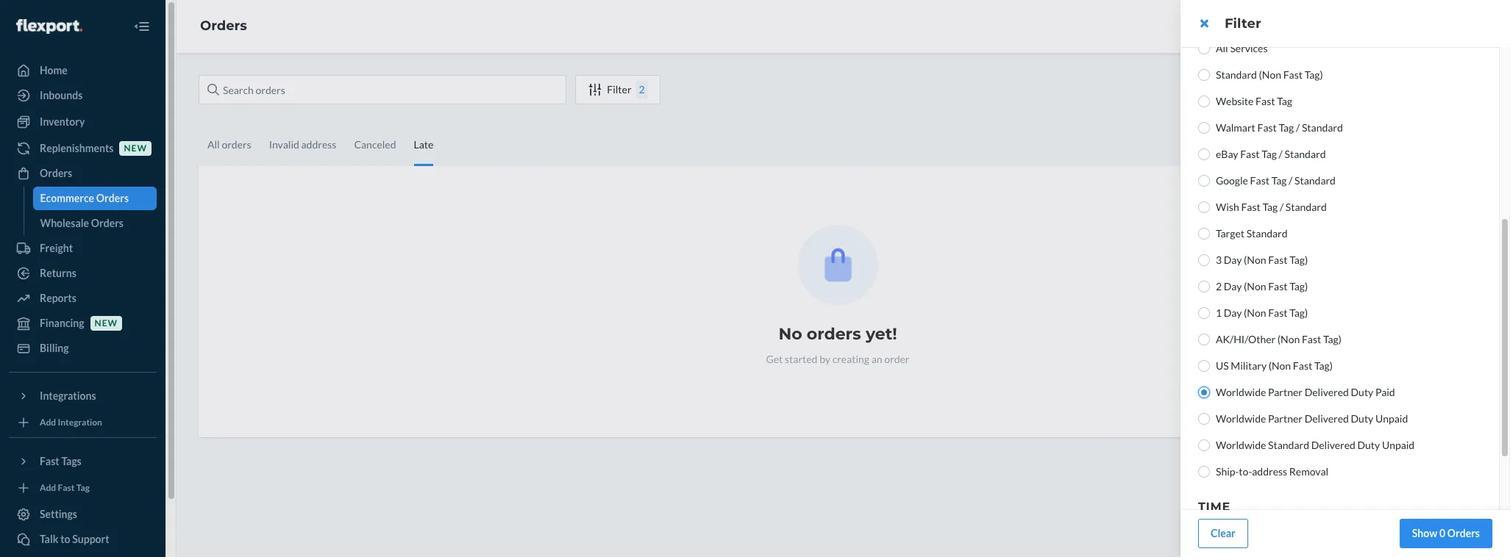 Task type: describe. For each thing, give the bounding box(es) containing it.
tag for ebay
[[1262, 148, 1277, 160]]

fast up worldwide partner delivered duty paid
[[1293, 360, 1312, 372]]

standard up 'wish fast tag / standard'
[[1295, 174, 1336, 187]]

fast up website fast tag
[[1283, 68, 1303, 81]]

standard down google fast tag / standard
[[1286, 201, 1327, 213]]

delivered for worldwide partner delivered duty paid
[[1305, 386, 1349, 399]]

us
[[1216, 360, 1229, 372]]

ship-to-address removal
[[1216, 466, 1328, 478]]

ebay fast tag / standard
[[1216, 148, 1326, 160]]

(non for 3
[[1244, 254, 1266, 266]]

3
[[1216, 254, 1222, 266]]

tag for wish
[[1262, 201, 1278, 213]]

google
[[1216, 174, 1248, 187]]

1 day (non fast tag)
[[1216, 307, 1308, 319]]

delivered for worldwide partner delivered duty unpaid
[[1305, 413, 1349, 425]]

/ for google
[[1289, 174, 1293, 187]]

standard down walmart fast tag / standard
[[1285, 148, 1326, 160]]

standard up the 'website'
[[1216, 68, 1257, 81]]

google fast tag / standard
[[1216, 174, 1336, 187]]

/ for wish
[[1280, 201, 1284, 213]]

(non up website fast tag
[[1259, 68, 1281, 81]]

time
[[1198, 500, 1230, 514]]

ship-
[[1216, 466, 1239, 478]]

worldwide for worldwide partner delivered duty paid
[[1216, 386, 1266, 399]]

ak/hi/other
[[1216, 333, 1276, 346]]

all
[[1216, 42, 1228, 54]]

all services
[[1216, 42, 1268, 54]]

tag for google
[[1271, 174, 1287, 187]]

(non for 2
[[1244, 280, 1266, 293]]

standard (non fast tag)
[[1216, 68, 1323, 81]]

walmart fast tag / standard
[[1216, 121, 1343, 134]]

1
[[1216, 307, 1222, 319]]

day for 3
[[1224, 254, 1242, 266]]

fast up ak/hi/other (non fast tag) at bottom right
[[1268, 307, 1288, 319]]

fast up ebay fast tag / standard at the right top of page
[[1257, 121, 1277, 134]]

worldwide for worldwide partner delivered duty unpaid
[[1216, 413, 1266, 425]]

partner for worldwide partner delivered duty unpaid
[[1268, 413, 1303, 425]]

standard up ebay fast tag / standard at the right top of page
[[1302, 121, 1343, 134]]

show 0 orders
[[1412, 527, 1480, 540]]

removal
[[1289, 466, 1328, 478]]

target
[[1216, 227, 1244, 240]]

duty for worldwide partner delivered duty unpaid
[[1351, 413, 1373, 425]]



Task type: locate. For each thing, give the bounding box(es) containing it.
fast up 2 day (non fast tag)
[[1268, 254, 1288, 266]]

1 day from the top
[[1224, 254, 1242, 266]]

close image
[[1200, 18, 1208, 29]]

unpaid for worldwide partner delivered duty unpaid
[[1375, 413, 1408, 425]]

delivered up worldwide partner delivered duty unpaid
[[1305, 386, 1349, 399]]

fast down standard (non fast tag)
[[1256, 95, 1275, 107]]

wish
[[1216, 201, 1239, 213]]

1 worldwide from the top
[[1216, 386, 1266, 399]]

fast up '1 day (non fast tag)'
[[1268, 280, 1288, 293]]

fast right wish
[[1241, 201, 1260, 213]]

1 vertical spatial partner
[[1268, 413, 1303, 425]]

0 vertical spatial delivered
[[1305, 386, 1349, 399]]

2 day (non fast tag)
[[1216, 280, 1308, 293]]

/ up 'wish fast tag / standard'
[[1289, 174, 1293, 187]]

tag) for 2 day (non fast tag)
[[1289, 280, 1308, 293]]

address
[[1252, 466, 1287, 478]]

tag) for 3 day (non fast tag)
[[1289, 254, 1308, 266]]

(non
[[1259, 68, 1281, 81], [1244, 254, 1266, 266], [1244, 280, 1266, 293], [1244, 307, 1266, 319], [1278, 333, 1300, 346], [1269, 360, 1291, 372]]

ak/hi/other (non fast tag)
[[1216, 333, 1342, 346]]

2 vertical spatial delivered
[[1311, 439, 1355, 452]]

tag up 'wish fast tag / standard'
[[1271, 174, 1287, 187]]

2 day from the top
[[1224, 280, 1242, 293]]

worldwide
[[1216, 386, 1266, 399], [1216, 413, 1266, 425], [1216, 439, 1266, 452]]

filter
[[1225, 15, 1261, 32]]

None radio
[[1198, 69, 1210, 81], [1198, 96, 1210, 107], [1198, 122, 1210, 134], [1198, 149, 1210, 160], [1198, 202, 1210, 213], [1198, 228, 1210, 240], [1198, 254, 1210, 266], [1198, 387, 1210, 399], [1198, 413, 1210, 425], [1198, 69, 1210, 81], [1198, 96, 1210, 107], [1198, 122, 1210, 134], [1198, 149, 1210, 160], [1198, 202, 1210, 213], [1198, 228, 1210, 240], [1198, 254, 1210, 266], [1198, 387, 1210, 399], [1198, 413, 1210, 425]]

partner
[[1268, 386, 1303, 399], [1268, 413, 1303, 425]]

unpaid
[[1375, 413, 1408, 425], [1382, 439, 1415, 452]]

tag for walmart
[[1279, 121, 1294, 134]]

1 vertical spatial day
[[1224, 280, 1242, 293]]

day for 2
[[1224, 280, 1242, 293]]

0 vertical spatial duty
[[1351, 386, 1373, 399]]

/
[[1296, 121, 1300, 134], [1279, 148, 1283, 160], [1289, 174, 1293, 187], [1280, 201, 1284, 213]]

ebay
[[1216, 148, 1238, 160]]

partner down us military (non fast tag)
[[1268, 386, 1303, 399]]

to-
[[1239, 466, 1252, 478]]

3 worldwide from the top
[[1216, 439, 1266, 452]]

0 vertical spatial unpaid
[[1375, 413, 1408, 425]]

(non up us military (non fast tag)
[[1278, 333, 1300, 346]]

partner for worldwide partner delivered duty paid
[[1268, 386, 1303, 399]]

delivered for worldwide standard delivered duty unpaid
[[1311, 439, 1355, 452]]

0
[[1439, 527, 1445, 540]]

2 worldwide from the top
[[1216, 413, 1266, 425]]

/ down google fast tag / standard
[[1280, 201, 1284, 213]]

duty for worldwide partner delivered duty paid
[[1351, 386, 1373, 399]]

/ down walmart fast tag / standard
[[1279, 148, 1283, 160]]

fast
[[1283, 68, 1303, 81], [1256, 95, 1275, 107], [1257, 121, 1277, 134], [1240, 148, 1260, 160], [1250, 174, 1269, 187], [1241, 201, 1260, 213], [1268, 254, 1288, 266], [1268, 280, 1288, 293], [1268, 307, 1288, 319], [1302, 333, 1321, 346], [1293, 360, 1312, 372]]

3 day from the top
[[1224, 307, 1242, 319]]

tag) for us military (non fast tag)
[[1314, 360, 1333, 372]]

2 vertical spatial duty
[[1357, 439, 1380, 452]]

wish fast tag / standard
[[1216, 201, 1327, 213]]

day right 2
[[1224, 280, 1242, 293]]

standard down 'wish fast tag / standard'
[[1246, 227, 1288, 240]]

0 vertical spatial worldwide
[[1216, 386, 1266, 399]]

delivered
[[1305, 386, 1349, 399], [1305, 413, 1349, 425], [1311, 439, 1355, 452]]

2 partner from the top
[[1268, 413, 1303, 425]]

show 0 orders button
[[1400, 519, 1492, 549]]

delivered down worldwide partner delivered duty unpaid
[[1311, 439, 1355, 452]]

day
[[1224, 254, 1242, 266], [1224, 280, 1242, 293], [1224, 307, 1242, 319]]

1 vertical spatial worldwide
[[1216, 413, 1266, 425]]

(non for 1
[[1244, 307, 1266, 319]]

tag
[[1277, 95, 1292, 107], [1279, 121, 1294, 134], [1262, 148, 1277, 160], [1271, 174, 1287, 187], [1262, 201, 1278, 213]]

website fast tag
[[1216, 95, 1292, 107]]

tag)
[[1305, 68, 1323, 81], [1289, 254, 1308, 266], [1289, 280, 1308, 293], [1289, 307, 1308, 319], [1323, 333, 1342, 346], [1314, 360, 1333, 372]]

fast right google
[[1250, 174, 1269, 187]]

partner down worldwide partner delivered duty paid
[[1268, 413, 1303, 425]]

(non down 3 day (non fast tag)
[[1244, 280, 1266, 293]]

duty
[[1351, 386, 1373, 399], [1351, 413, 1373, 425], [1357, 439, 1380, 452]]

day for 1
[[1224, 307, 1242, 319]]

/ for ebay
[[1279, 148, 1283, 160]]

worldwide partner delivered duty unpaid
[[1216, 413, 1408, 425]]

1 vertical spatial delivered
[[1305, 413, 1349, 425]]

duty left paid
[[1351, 386, 1373, 399]]

tag up ebay fast tag / standard at the right top of page
[[1279, 121, 1294, 134]]

None radio
[[1198, 43, 1210, 54], [1198, 175, 1210, 187], [1198, 281, 1210, 293], [1198, 307, 1210, 319], [1198, 334, 1210, 346], [1198, 360, 1210, 372], [1198, 440, 1210, 452], [1198, 466, 1210, 478], [1198, 43, 1210, 54], [1198, 175, 1210, 187], [1198, 281, 1210, 293], [1198, 307, 1210, 319], [1198, 334, 1210, 346], [1198, 360, 1210, 372], [1198, 440, 1210, 452], [1198, 466, 1210, 478]]

clear
[[1211, 527, 1235, 540]]

(non down target standard
[[1244, 254, 1266, 266]]

delivered up worldwide standard delivered duty unpaid
[[1305, 413, 1349, 425]]

website
[[1216, 95, 1254, 107]]

1 vertical spatial duty
[[1351, 413, 1373, 425]]

worldwide for worldwide standard delivered duty unpaid
[[1216, 439, 1266, 452]]

duty up worldwide standard delivered duty unpaid
[[1351, 413, 1373, 425]]

2 vertical spatial worldwide
[[1216, 439, 1266, 452]]

day right '1'
[[1224, 307, 1242, 319]]

1 partner from the top
[[1268, 386, 1303, 399]]

walmart
[[1216, 121, 1255, 134]]

1 vertical spatial unpaid
[[1382, 439, 1415, 452]]

day right 3
[[1224, 254, 1242, 266]]

/ up ebay fast tag / standard at the right top of page
[[1296, 121, 1300, 134]]

orders
[[1447, 527, 1480, 540]]

show
[[1412, 527, 1437, 540]]

2 vertical spatial day
[[1224, 307, 1242, 319]]

0 vertical spatial partner
[[1268, 386, 1303, 399]]

tag up walmart fast tag / standard
[[1277, 95, 1292, 107]]

target standard
[[1216, 227, 1288, 240]]

standard up ship-to-address removal
[[1268, 439, 1309, 452]]

fast right ebay
[[1240, 148, 1260, 160]]

duty for worldwide standard delivered duty unpaid
[[1357, 439, 1380, 452]]

tag up google fast tag / standard
[[1262, 148, 1277, 160]]

standard
[[1216, 68, 1257, 81], [1302, 121, 1343, 134], [1285, 148, 1326, 160], [1295, 174, 1336, 187], [1286, 201, 1327, 213], [1246, 227, 1288, 240], [1268, 439, 1309, 452]]

0 vertical spatial day
[[1224, 254, 1242, 266]]

(non for us
[[1269, 360, 1291, 372]]

tag down google fast tag / standard
[[1262, 201, 1278, 213]]

(non down ak/hi/other (non fast tag) at bottom right
[[1269, 360, 1291, 372]]

worldwide partner delivered duty paid
[[1216, 386, 1395, 399]]

clear button
[[1198, 519, 1248, 549]]

/ for walmart
[[1296, 121, 1300, 134]]

military
[[1231, 360, 1267, 372]]

fast up us military (non fast tag)
[[1302, 333, 1321, 346]]

2
[[1216, 280, 1222, 293]]

tag for website
[[1277, 95, 1292, 107]]

us military (non fast tag)
[[1216, 360, 1333, 372]]

duty down paid
[[1357, 439, 1380, 452]]

(non down 2 day (non fast tag)
[[1244, 307, 1266, 319]]

worldwide standard delivered duty unpaid
[[1216, 439, 1415, 452]]

unpaid for worldwide standard delivered duty unpaid
[[1382, 439, 1415, 452]]

tag) for 1 day (non fast tag)
[[1289, 307, 1308, 319]]

3 day (non fast tag)
[[1216, 254, 1308, 266]]

services
[[1230, 42, 1268, 54]]

paid
[[1375, 386, 1395, 399]]



Task type: vqa. For each thing, say whether or not it's contained in the screenshot.
Replenishments's new
no



